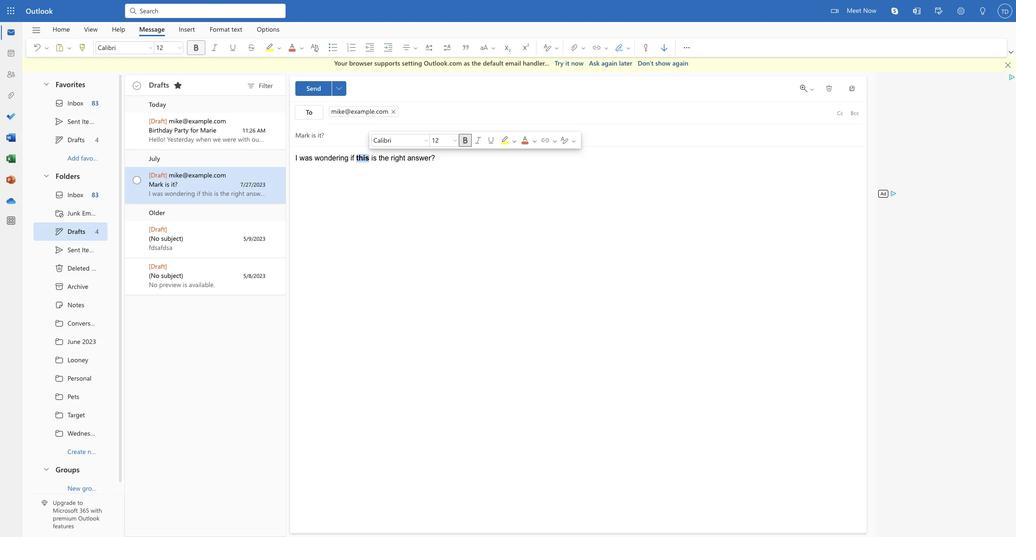 Task type: vqa. For each thing, say whether or not it's contained in the screenshot.
the top the  inbox
yes



Task type: describe. For each thing, give the bounding box(es) containing it.
junk
[[68, 209, 80, 218]]

answer? inside message list list box
[[246, 189, 269, 198]]

5/8/2023
[[243, 272, 266, 280]]

drafts 
[[149, 80, 182, 90]]

superscript image
[[520, 43, 539, 52]]

(no subject) for fdsafdsa
[[149, 234, 183, 243]]

Select a message checkbox
[[127, 167, 149, 187]]

right inside message list list box
[[231, 189, 244, 198]]

format text button
[[203, 22, 249, 36]]

 inside  
[[809, 87, 815, 92]]

upgrade to microsoft 365 with premium outlook features
[[53, 500, 102, 531]]

ad
[[881, 190, 886, 197]]

0 vertical spatial the
[[472, 59, 481, 68]]

 button
[[655, 40, 673, 55]]

 inside 'select all messages' option
[[133, 82, 141, 90]]

was inside message body, press alt+f10 to exit text box
[[299, 154, 313, 162]]

personal
[[68, 374, 91, 383]]

 sent items for second  "tree item" from the bottom of the page
[[55, 117, 97, 126]]

the inside message body, press alt+f10 to exit text box
[[379, 154, 389, 162]]

target
[[68, 411, 85, 420]]

party
[[174, 126, 189, 134]]

Add a subject text field
[[290, 128, 853, 143]]

2  tree item from the top
[[34, 223, 107, 241]]

answer? inside message body, press alt+f10 to exit text box
[[407, 154, 435, 162]]

to do image
[[6, 113, 16, 122]]

 button inside 'folders' tree item
[[38, 167, 54, 184]]

create new folder
[[68, 448, 118, 457]]

don't
[[638, 59, 654, 68]]

format
[[210, 25, 230, 33]]

favorites tree
[[34, 72, 107, 167]]

mike@example.com for birthday party for marie
[[169, 116, 226, 125]]

add
[[68, 154, 79, 163]]

i was wondering if this is the right answer? inside message body, press alt+f10 to exit text box
[[295, 154, 435, 162]]

home
[[53, 25, 70, 33]]

1 vertical spatial 
[[560, 136, 569, 145]]

older heading
[[125, 204, 286, 221]]

 inside " "
[[491, 45, 496, 51]]

 inside "groups" tree item
[[43, 466, 50, 474]]

2023
[[82, 338, 96, 346]]

font color image
[[520, 136, 539, 145]]

marie
[[200, 126, 216, 134]]

 for  target
[[55, 411, 64, 420]]

tags group
[[637, 39, 673, 57]]

new group tree item
[[34, 480, 107, 498]]

fdsafdsa
[[149, 243, 172, 252]]

favorites tree item
[[34, 76, 107, 94]]

browser
[[349, 59, 373, 68]]

 filter
[[246, 81, 273, 91]]

email
[[505, 59, 521, 68]]

select a message checkbox for fdsafdsa
[[127, 221, 149, 241]]

right inside message body, press alt+f10 to exit text box
[[391, 154, 405, 162]]

 
[[592, 43, 609, 52]]

 inside 'folders' tree item
[[43, 172, 50, 180]]

filter
[[259, 81, 273, 90]]

1 horizontal spatial 
[[474, 136, 483, 145]]

 inside favorites tree
[[55, 99, 64, 108]]

(no for no preview is available.
[[149, 271, 159, 280]]

 for first  tree item from the top
[[55, 135, 64, 144]]

 sent items for 2nd  "tree item" from the top of the page
[[55, 246, 97, 255]]


[[55, 209, 64, 218]]

groups
[[56, 465, 80, 475]]

subscript image
[[502, 43, 520, 52]]

 button for font color image
[[298, 40, 305, 55]]


[[957, 7, 965, 15]]

mark is it?
[[149, 180, 178, 189]]

5/9/2023
[[243, 235, 266, 242]]

   
[[541, 136, 576, 145]]

application containing outlook
[[0, 0, 1016, 538]]

 for  pets
[[55, 393, 64, 402]]

 for  deleted items
[[55, 264, 64, 273]]

 tree item
[[34, 259, 107, 278]]

left-rail-appbar navigation
[[2, 22, 20, 212]]

 button for  dropdown button inside include group
[[588, 40, 603, 55]]


[[979, 7, 987, 15]]

bcc
[[851, 109, 859, 116]]

 pets
[[55, 393, 79, 402]]

 button left    
[[518, 134, 539, 147]]

 
[[55, 43, 72, 52]]

6  tree item from the top
[[34, 406, 107, 425]]

outlook banner
[[0, 0, 1016, 23]]

birthday
[[149, 126, 172, 134]]

default
[[483, 59, 503, 68]]

3  tree item from the top
[[34, 351, 107, 370]]

2  from the top
[[55, 190, 64, 200]]

items for  tree item
[[91, 264, 107, 273]]


[[246, 82, 256, 91]]

 
[[543, 43, 559, 52]]

ask
[[589, 59, 600, 68]]

help
[[112, 25, 125, 33]]

no preview is available.
[[149, 280, 215, 289]]

 for  personal
[[55, 374, 64, 383]]

 inside  
[[626, 45, 631, 51]]

 button inside "groups" tree item
[[38, 461, 54, 478]]

message list section
[[125, 73, 286, 537]]

 wednesday
[[55, 429, 100, 438]]

 inside button
[[210, 43, 219, 52]]

files image
[[6, 91, 16, 101]]

new
[[68, 485, 80, 493]]

 button inside include group
[[603, 40, 610, 55]]

more apps image
[[6, 217, 16, 226]]

 button
[[27, 23, 45, 38]]

outlook inside upgrade to microsoft 365 with premium outlook features
[[78, 515, 100, 523]]


[[935, 7, 943, 15]]


[[891, 7, 898, 15]]

 inside "favorites" tree item
[[43, 80, 50, 88]]

options button
[[250, 22, 286, 36]]

 target
[[55, 411, 85, 420]]

 button
[[928, 0, 950, 23]]

font text field for font size "text field" in basic text group
[[96, 42, 147, 53]]

subject) for fdsafdsa
[[161, 234, 183, 243]]

 for  june 2023
[[55, 337, 64, 347]]

bcc button
[[848, 105, 862, 120]]

 button
[[332, 81, 346, 96]]

 button
[[171, 78, 185, 93]]

1  tree item from the top
[[34, 112, 107, 131]]

inbox for second  tree item from the bottom
[[68, 99, 83, 107]]

 notes
[[55, 301, 84, 310]]

if inside message body, press alt+f10 to exit text box
[[351, 154, 354, 162]]


[[570, 43, 579, 52]]

 for  popup button at the top of the page
[[336, 86, 342, 91]]

today heading
[[125, 96, 286, 113]]

insert
[[179, 25, 195, 33]]


[[480, 43, 489, 52]]

for
[[190, 126, 198, 134]]

drafts inside drafts 
[[149, 80, 169, 90]]

this inside message list list box
[[202, 189, 212, 198]]

 button for text highlight color icon's  button
[[224, 40, 242, 55]]

set your advertising preferences image
[[890, 190, 897, 197]]

older
[[149, 208, 165, 217]]

 
[[800, 85, 815, 92]]

 button for text highlight color icon
[[205, 40, 224, 55]]


[[133, 82, 141, 89]]

 
[[33, 43, 50, 52]]

wondering inside message list list box
[[165, 189, 195, 198]]

later
[[619, 59, 632, 68]]

 button left the 
[[283, 39, 306, 57]]

subject) for no preview is available.
[[161, 271, 183, 280]]

 for 
[[825, 85, 833, 92]]

 button inside "favorites" tree item
[[38, 76, 54, 93]]

2  tree item from the top
[[34, 333, 107, 351]]

2  inbox from the top
[[55, 190, 83, 200]]

handler...
[[523, 59, 549, 68]]

Select a message checkbox
[[127, 113, 149, 133]]

 button
[[906, 0, 928, 23]]


[[55, 43, 64, 52]]

 button left font color icon
[[497, 134, 519, 147]]

people image
[[6, 70, 16, 79]]


[[800, 85, 808, 92]]

include group
[[565, 39, 633, 57]]

help button
[[105, 22, 132, 36]]

 inside  
[[554, 45, 559, 51]]

no
[[149, 280, 157, 289]]

premium
[[53, 515, 77, 523]]

outlook link
[[26, 0, 53, 22]]

try
[[555, 59, 564, 68]]

 button
[[457, 40, 475, 55]]

create
[[68, 448, 86, 457]]

2  from the top
[[55, 246, 64, 255]]

Search for email, meetings, files and more. field
[[139, 6, 280, 15]]

 inside button
[[228, 43, 237, 52]]

your
[[334, 59, 347, 68]]


[[129, 6, 138, 16]]

 inside  
[[44, 45, 50, 51]]

83 for second  tree item from the bottom
[[92, 99, 99, 107]]

(no for fdsafdsa
[[149, 234, 159, 243]]

today
[[149, 100, 166, 108]]

 for  dropdown button
[[1009, 50, 1013, 55]]

 button for  button corresponding to font color icon
[[459, 134, 472, 147]]

 
[[402, 43, 418, 52]]


[[615, 43, 624, 52]]

2 [draft] from the top
[[149, 171, 167, 179]]

 inside  option
[[133, 176, 141, 184]]

sent inside favorites tree
[[68, 117, 80, 126]]

looney
[[68, 356, 88, 365]]

folders tree item
[[34, 167, 107, 186]]

7  tree item from the top
[[34, 425, 107, 443]]

 button
[[28, 40, 43, 55]]

supports
[[374, 59, 400, 68]]

birthday party for marie
[[149, 126, 216, 134]]

1 [draft] from the top
[[149, 116, 167, 125]]

2  tree item from the top
[[34, 241, 107, 259]]

4 inside favorites tree
[[95, 136, 99, 144]]

your browser supports setting outlook.com as the default email handler...
[[334, 59, 549, 68]]



Task type: locate. For each thing, give the bounding box(es) containing it.
clipboard group
[[28, 39, 91, 57]]

cc button
[[833, 105, 848, 120]]


[[424, 43, 434, 52]]

 button for text highlight color icon
[[276, 40, 283, 55]]

 button for font color icon
[[531, 134, 538, 147]]

2  from the top
[[55, 337, 64, 347]]


[[848, 85, 856, 92]]

 inside include group
[[592, 43, 601, 52]]

0 vertical spatial (no
[[149, 234, 159, 243]]

format text
[[210, 25, 242, 33]]

subject) up fdsafdsa
[[161, 234, 183, 243]]

1 horizontal spatial  button
[[459, 134, 472, 147]]

add favorite tree item
[[34, 149, 107, 167]]

 button up ask
[[588, 40, 603, 55]]

0 vertical spatial 4
[[95, 136, 99, 144]]

 right font color icon
[[541, 136, 550, 145]]

 inbox inside favorites tree
[[55, 99, 83, 108]]

 left mark at top left
[[133, 176, 141, 184]]

1 (no subject) from the top
[[149, 234, 183, 243]]

 down 
[[55, 319, 64, 328]]

 button left the 
[[298, 40, 305, 55]]

this
[[356, 154, 369, 162], [202, 189, 212, 198]]

0 vertical spatial this
[[356, 154, 369, 162]]

 tree item
[[34, 131, 107, 149], [34, 223, 107, 241]]

inbox for first  tree item from the bottom
[[68, 191, 83, 199]]

june
[[68, 338, 80, 346]]

 inside favorites tree
[[55, 117, 64, 126]]

add favorite
[[68, 154, 102, 163]]

 up the 'add favorite' tree item
[[55, 135, 64, 144]]

 up  button
[[1009, 50, 1013, 55]]

1 horizontal spatial 
[[486, 136, 496, 145]]

4 up favorite
[[95, 136, 99, 144]]

 sent items up deleted
[[55, 246, 97, 255]]

 search field
[[125, 0, 286, 21]]

 for 
[[192, 43, 201, 52]]

try it now button
[[555, 59, 584, 68]]

1 vertical spatial 
[[133, 176, 141, 184]]

 button
[[51, 40, 66, 55]]

account manager for test dummy image
[[998, 4, 1012, 18]]

premium features image
[[41, 501, 48, 507]]

1 vertical spatial subject)
[[161, 271, 183, 280]]

 down format
[[210, 43, 219, 52]]

0 vertical spatial font size text field
[[154, 42, 175, 53]]

again down 
[[672, 59, 688, 68]]

 right  
[[825, 85, 833, 92]]

 button for font color icon
[[472, 134, 485, 147]]

 down "favorites" tree item on the top of page
[[55, 117, 64, 126]]

 button
[[147, 41, 154, 54], [176, 41, 183, 54], [38, 76, 54, 93], [423, 134, 430, 147], [452, 134, 459, 147], [38, 167, 54, 184], [38, 461, 54, 478]]


[[310, 43, 319, 52]]

powerpoint image
[[6, 176, 16, 185]]

1 horizontal spatial outlook
[[78, 515, 100, 523]]

 inside  popup button
[[336, 86, 342, 91]]


[[210, 43, 219, 52], [474, 136, 483, 145]]

 inside basic text group
[[192, 43, 201, 52]]

 button left text highlight color image
[[485, 134, 497, 147]]

text highlight color image
[[500, 136, 519, 145]]


[[192, 43, 201, 52], [461, 136, 470, 145]]

 button
[[1000, 59, 1016, 71]]

1  inbox from the top
[[55, 99, 83, 108]]

 tree item
[[34, 94, 107, 112], [34, 186, 107, 204]]

 button down format
[[205, 40, 224, 55]]

[draft] up no
[[149, 262, 167, 271]]

view
[[84, 25, 98, 33]]

2 (no from the top
[[149, 271, 159, 280]]

1 horizontal spatial if
[[351, 154, 354, 162]]

Font text field
[[96, 42, 147, 53], [372, 135, 422, 146]]

1  tree item from the top
[[34, 94, 107, 112]]

mike@example.com inside button
[[331, 107, 388, 116]]


[[402, 43, 411, 52]]

 button left text highlight color image
[[472, 134, 485, 147]]

1 vertical spatial 
[[55, 264, 64, 273]]

0 vertical spatial  drafts
[[55, 135, 85, 144]]


[[228, 43, 237, 52], [486, 136, 496, 145]]

mike@example.com down  popup button at the top of the page
[[331, 107, 388, 116]]

 down mike@example.com text field
[[560, 136, 569, 145]]

basic text group
[[96, 39, 539, 57]]

1 vertical spatial 
[[55, 190, 64, 200]]

Font size text field
[[154, 42, 175, 53], [430, 135, 451, 146]]

 up ask
[[592, 43, 601, 52]]

0 vertical spatial 
[[55, 99, 64, 108]]

 drafts for 1st  tree item from the bottom of the application containing outlook
[[55, 227, 85, 236]]

0 horizontal spatial  button
[[538, 134, 551, 147]]

[draft] up mark at top left
[[149, 171, 167, 179]]

 inside  
[[604, 45, 609, 51]]

numbering image
[[347, 43, 365, 52]]

1  sent items from the top
[[55, 117, 97, 126]]

1  tree item from the top
[[34, 131, 107, 149]]

preview
[[159, 280, 181, 289]]

 button left font color image
[[276, 40, 283, 55]]

2 subject) from the top
[[161, 271, 183, 280]]

 tree item
[[34, 314, 107, 333], [34, 333, 107, 351], [34, 351, 107, 370], [34, 370, 107, 388], [34, 388, 107, 406], [34, 406, 107, 425], [34, 425, 107, 443]]

 button
[[637, 40, 655, 55]]

83 inside tree
[[92, 191, 99, 199]]

calendar image
[[6, 49, 16, 58]]

 tree item up deleted
[[34, 241, 107, 259]]

2 (no subject) from the top
[[149, 271, 183, 280]]

inbox inside favorites tree
[[68, 99, 83, 107]]

 button left    
[[531, 134, 538, 147]]

 button left 
[[603, 40, 610, 55]]

2 vertical spatial drafts
[[68, 227, 85, 236]]

tab list inside application
[[45, 22, 287, 36]]

 tree item down junk
[[34, 223, 107, 241]]

font text field for font size "text field" for  button corresponding to font color icon
[[372, 135, 422, 146]]

1 inbox from the top
[[68, 99, 83, 107]]

1 horizontal spatial wondering
[[315, 154, 348, 162]]

0 vertical spatial wondering
[[315, 154, 348, 162]]

excel image
[[6, 155, 16, 164]]

1  from the top
[[55, 135, 64, 144]]

select a message checkbox for no preview is available.
[[127, 258, 149, 278]]

 inside  
[[67, 45, 72, 51]]

 button for  button corresponding to font color icon
[[485, 134, 497, 147]]

0 vertical spatial i was wondering if this is the right answer?
[[295, 154, 435, 162]]

don't show again button
[[638, 59, 688, 68]]

 tree item up  personal
[[34, 351, 107, 370]]

 button left 
[[224, 40, 242, 55]]

1 vertical spatial 
[[461, 136, 470, 145]]

 left 'pets'
[[55, 393, 64, 402]]

0 vertical spatial  button
[[187, 40, 205, 55]]

email
[[82, 209, 97, 218]]

0 vertical spatial items
[[82, 117, 97, 126]]

mike@example.com for mark is it?
[[169, 171, 226, 179]]

1 vertical spatial if
[[197, 189, 200, 198]]

0 horizontal spatial wondering
[[165, 189, 195, 198]]

4 [draft] from the top
[[149, 262, 167, 271]]

increase indent image
[[384, 43, 402, 52]]

tree containing 
[[34, 186, 118, 461]]

drafts heading
[[149, 75, 185, 95]]

 tree item
[[34, 204, 107, 223]]

 up  pets
[[55, 374, 64, 383]]

don't show again
[[638, 59, 688, 68]]

folders
[[56, 171, 80, 181]]

  
[[461, 136, 496, 145]]

7  from the top
[[55, 429, 64, 438]]

text
[[232, 25, 242, 33]]

1 horizontal spatial  button
[[472, 134, 485, 147]]

0 horizontal spatial  button
[[187, 40, 205, 55]]

 button
[[843, 81, 861, 96]]

font size text field inside basic text group
[[154, 42, 175, 53]]

1 vertical spatial drafts
[[68, 136, 85, 144]]

font color image
[[288, 43, 306, 52]]

onedrive image
[[6, 197, 16, 206]]

inbox
[[68, 99, 83, 107], [68, 191, 83, 199]]

5  tree item from the top
[[34, 388, 107, 406]]

font text field down help button
[[96, 42, 147, 53]]

 tree item
[[34, 112, 107, 131], [34, 241, 107, 259]]

[draft] down older
[[149, 225, 167, 234]]

application
[[0, 0, 1016, 538]]

1 83 from the top
[[92, 99, 99, 107]]

is inside message body, press alt+f10 to exit text box
[[371, 154, 377, 162]]

1 vertical spatial 
[[474, 136, 483, 145]]

1 (no from the top
[[149, 234, 159, 243]]

1  drafts from the top
[[55, 135, 85, 144]]

2 4 from the top
[[95, 227, 99, 236]]

 left 
[[228, 43, 237, 52]]

0 horizontal spatial 
[[228, 43, 237, 52]]

 
[[480, 43, 496, 52]]

bullets image
[[328, 43, 347, 52]]

 inbox down 'folders' tree item
[[55, 190, 83, 200]]

 inbox down "favorites" tree item on the top of page
[[55, 99, 83, 108]]

1 select a message checkbox from the top
[[127, 221, 149, 241]]

1 vertical spatial answer?
[[246, 189, 269, 198]]

1 vertical spatial inbox
[[68, 191, 83, 199]]

1 again from the left
[[601, 59, 617, 68]]

0 vertical spatial  inbox
[[55, 99, 83, 108]]

outlook inside banner
[[26, 6, 53, 16]]

1 vertical spatial font size text field
[[430, 135, 451, 146]]


[[592, 43, 601, 52], [541, 136, 550, 145]]

outlook.com
[[424, 59, 462, 68]]

2 horizontal spatial the
[[472, 59, 481, 68]]

 for  
[[592, 43, 601, 52]]

 tree item down 'pets'
[[34, 406, 107, 425]]

items right deleted
[[91, 264, 107, 273]]

 drafts for first  tree item from the top
[[55, 135, 85, 144]]

1  tree item from the top
[[34, 314, 107, 333]]


[[55, 135, 64, 144], [55, 227, 64, 236]]

2 [draft] mike@example.com from the top
[[149, 171, 226, 179]]

mike@example.com down july heading
[[169, 171, 226, 179]]


[[461, 43, 470, 52]]

folder
[[101, 448, 118, 457]]

1 vertical spatial  tree item
[[34, 223, 107, 241]]

 for 
[[55, 319, 64, 328]]

0 vertical spatial  sent items
[[55, 117, 97, 126]]

1 horizontal spatial i was wondering if this is the right answer?
[[295, 154, 435, 162]]

 tree item down "favorites" tree item on the top of page
[[34, 112, 107, 131]]

 tree item down  target
[[34, 425, 107, 443]]

0 vertical spatial right
[[391, 154, 405, 162]]

font size text field for  button corresponding to font color icon
[[430, 135, 451, 146]]

font size text field for text highlight color icon's  button
[[154, 42, 175, 53]]

0 vertical spatial 
[[543, 43, 552, 52]]

font size text field down the 'message' button
[[154, 42, 175, 53]]

sent up  tree item
[[68, 246, 80, 254]]

i
[[295, 154, 297, 162], [149, 189, 151, 198]]

0 horizontal spatial  button
[[205, 40, 224, 55]]

mike@example.com up 'for'
[[169, 116, 226, 125]]

 button
[[305, 40, 324, 55]]

0 vertical spatial sent
[[68, 117, 80, 126]]

items inside favorites tree
[[82, 117, 97, 126]]

2  tree item from the top
[[34, 186, 107, 204]]

2  sent items from the top
[[55, 246, 97, 255]]

font size text field left   
[[430, 135, 451, 146]]

1  from the top
[[133, 82, 141, 90]]

 tree item up add
[[34, 131, 107, 149]]

 left drafts 
[[133, 82, 141, 90]]

(no subject) up preview
[[149, 271, 183, 280]]

 tree item
[[34, 278, 107, 296]]

favorite
[[81, 154, 102, 163]]

 button left text highlight color image
[[459, 134, 472, 147]]

0 vertical spatial  tree item
[[34, 112, 107, 131]]

the
[[472, 59, 481, 68], [379, 154, 389, 162], [220, 189, 229, 198]]

1 horizontal spatial  button
[[588, 40, 603, 55]]

0 vertical spatial if
[[351, 154, 354, 162]]

0 vertical spatial  button
[[588, 40, 603, 55]]

 right the superscript image
[[543, 43, 552, 52]]

0 vertical spatial mike@example.com
[[331, 107, 388, 116]]

83 for first  tree item from the bottom
[[92, 191, 99, 199]]

4 down email
[[95, 227, 99, 236]]

 for    
[[541, 136, 550, 145]]

 inside the  
[[581, 45, 586, 51]]

2 sent from the top
[[68, 246, 80, 254]]

0 horizontal spatial 
[[336, 86, 342, 91]]

[draft] mike@example.com for for
[[149, 116, 226, 125]]

 button right 
[[43, 40, 51, 55]]

1 vertical spatial 
[[336, 86, 342, 91]]

0 vertical spatial  tree item
[[34, 131, 107, 149]]

font text field inside basic text group
[[96, 42, 147, 53]]

1 vertical spatial items
[[82, 246, 97, 254]]

1 vertical spatial (no subject)
[[149, 271, 183, 280]]

sent up add
[[68, 117, 80, 126]]

 button
[[73, 40, 91, 55]]

 looney
[[55, 356, 88, 365]]

0 vertical spatial i
[[295, 154, 297, 162]]

mark
[[149, 180, 163, 189]]

0 vertical spatial 83
[[92, 99, 99, 107]]

[draft] up birthday
[[149, 116, 167, 125]]

1 vertical spatial select a message checkbox
[[127, 258, 149, 278]]

2  drafts from the top
[[55, 227, 85, 236]]

1  from the top
[[55, 99, 64, 108]]


[[1004, 61, 1012, 69]]

 inside  dropdown button
[[1009, 50, 1013, 55]]

1 vertical spatial 
[[486, 136, 496, 145]]

meet now
[[847, 6, 876, 15]]

(no up no
[[149, 271, 159, 280]]

Select all messages checkbox
[[130, 79, 143, 92]]

was down the to button
[[299, 154, 313, 162]]


[[660, 43, 669, 52]]

 inside the " "
[[413, 45, 418, 51]]

was inside message list list box
[[152, 189, 163, 198]]

0 horizontal spatial i was wondering if this is the right answer?
[[149, 189, 269, 198]]

 left text highlight color image
[[486, 136, 496, 145]]

drafts left the 
[[149, 80, 169, 90]]

 button right text highlight color image
[[538, 134, 551, 147]]

1 sent from the top
[[68, 117, 80, 126]]

 drafts down  tree item
[[55, 227, 85, 236]]

1 vertical spatial  button
[[538, 134, 551, 147]]

0 horizontal spatial 
[[192, 43, 201, 52]]

0 vertical spatial 
[[228, 43, 237, 52]]

2 select a message checkbox from the top
[[127, 258, 149, 278]]

(no subject) up fdsafdsa
[[149, 234, 183, 243]]

1 vertical spatial wondering
[[165, 189, 195, 198]]

1 vertical spatial  drafts
[[55, 227, 85, 236]]

july
[[149, 154, 160, 163]]

view button
[[77, 22, 105, 36]]

mail image
[[6, 28, 16, 37]]

1 vertical spatial  inbox
[[55, 190, 83, 200]]

[draft] mike@example.com up it?
[[149, 171, 226, 179]]


[[33, 43, 42, 52]]

to
[[306, 108, 313, 116]]

0 vertical spatial 
[[592, 43, 601, 52]]

2 vertical spatial items
[[91, 264, 107, 273]]

1 vertical spatial  button
[[472, 134, 485, 147]]

drafts inside favorites tree
[[68, 136, 85, 144]]

Select a message checkbox
[[127, 221, 149, 241], [127, 258, 149, 278]]

 sent items inside favorites tree
[[55, 117, 97, 126]]

1 vertical spatial 
[[541, 136, 550, 145]]

0 horizontal spatial i
[[149, 189, 151, 198]]

ask again later
[[589, 59, 632, 68]]


[[55, 99, 64, 108], [55, 190, 64, 200]]


[[78, 43, 87, 52]]

0 vertical spatial drafts
[[149, 80, 169, 90]]

0 horizontal spatial font size text field
[[154, 42, 175, 53]]

1 horizontal spatial i
[[295, 154, 297, 162]]

11:26 am
[[242, 127, 266, 134]]

1 vertical spatial i was wondering if this is the right answer?
[[149, 189, 269, 198]]

0 vertical spatial subject)
[[161, 234, 183, 243]]

2 inbox from the top
[[68, 191, 83, 199]]

 button for  dropdown button to the right of font color icon
[[538, 134, 551, 147]]

0 horizontal spatial 
[[541, 136, 550, 145]]

0 horizontal spatial right
[[231, 189, 244, 198]]

1 vertical spatial mike@example.com
[[169, 116, 226, 125]]

 personal
[[55, 374, 91, 383]]

tab list containing home
[[45, 22, 287, 36]]

1 horizontal spatial was
[[299, 154, 313, 162]]


[[913, 7, 921, 15]]

(no up fdsafdsa
[[149, 234, 159, 243]]

select a message checkbox up no
[[127, 258, 149, 278]]

1 subject) from the top
[[161, 234, 183, 243]]

 sent items up add
[[55, 117, 97, 126]]

2 again from the left
[[672, 59, 688, 68]]

inbox up " junk email"
[[68, 191, 83, 199]]

1 horizontal spatial this
[[356, 154, 369, 162]]

 button down options button
[[260, 39, 283, 57]]


[[133, 82, 141, 90], [133, 176, 141, 184]]

 tree item up  target
[[34, 388, 107, 406]]

1 vertical spatial this
[[202, 189, 212, 198]]

 down "favorites" tree item on the top of page
[[55, 99, 64, 108]]

inbox inside tree
[[68, 191, 83, 199]]

1 4 from the top
[[95, 136, 99, 144]]

2 vertical spatial mike@example.com
[[169, 171, 226, 179]]

 inside favorites tree
[[55, 135, 64, 144]]

 button right font color icon
[[551, 134, 558, 147]]

1 vertical spatial  sent items
[[55, 246, 97, 255]]

1  from the top
[[55, 117, 64, 126]]

text highlight color image
[[265, 43, 283, 52]]

 button
[[224, 40, 242, 55], [485, 134, 497, 147]]

mike@example.com button
[[329, 107, 399, 117]]

 down the insert button
[[192, 43, 201, 52]]

font text field down mike@example.com button
[[372, 135, 422, 146]]

4  from the top
[[55, 374, 64, 383]]

 left june
[[55, 337, 64, 347]]

answer?
[[407, 154, 435, 162], [246, 189, 269, 198]]

new
[[88, 448, 99, 457]]

 up 
[[55, 190, 64, 200]]

0 vertical spatial 
[[192, 43, 201, 52]]

am
[[257, 127, 266, 134]]

1 horizontal spatial 
[[1009, 50, 1013, 55]]

 tree item down the favorites
[[34, 94, 107, 112]]


[[825, 85, 833, 92], [55, 264, 64, 273]]


[[55, 319, 64, 328], [55, 337, 64, 347], [55, 356, 64, 365], [55, 374, 64, 383], [55, 393, 64, 402], [55, 411, 64, 420], [55, 429, 64, 438]]

 inside button
[[825, 85, 833, 92]]

 inside tree item
[[55, 264, 64, 273]]

i inside text box
[[295, 154, 297, 162]]


[[55, 282, 64, 291]]

tree
[[34, 186, 118, 461]]

0 horizontal spatial the
[[220, 189, 229, 198]]

83 up email
[[92, 191, 99, 199]]

 
[[615, 43, 631, 52]]

message list list box
[[125, 96, 286, 537]]

groups tree item
[[34, 461, 107, 480]]

 tree item
[[34, 296, 107, 314]]

83 inside favorites tree
[[92, 99, 99, 107]]

1 vertical spatial (no
[[149, 271, 159, 280]]

 drafts inside favorites tree
[[55, 135, 85, 144]]

 button
[[588, 40, 603, 55], [538, 134, 551, 147]]

1 vertical spatial  tree item
[[34, 186, 107, 204]]

 button
[[187, 40, 205, 55], [459, 134, 472, 147]]

inbox down "favorites" tree item on the top of page
[[68, 99, 83, 107]]

tab list
[[45, 22, 287, 36]]

 left text highlight color image
[[474, 136, 483, 145]]

select a message checkbox down older
[[127, 221, 149, 241]]


[[443, 43, 452, 52]]

 tree item up  looney
[[34, 333, 107, 351]]

drafts up add
[[68, 136, 85, 144]]

if
[[351, 154, 354, 162], [197, 189, 200, 198]]

 button inside include group
[[588, 40, 603, 55]]

word image
[[6, 134, 16, 143]]

1 vertical spatial the
[[379, 154, 389, 162]]

 drafts up the 'add favorite' tree item
[[55, 135, 85, 144]]

items up the  deleted items
[[82, 246, 97, 254]]

 up  tree item
[[55, 246, 64, 255]]

message button
[[132, 22, 172, 36]]

(no subject) for no preview is available.
[[149, 271, 183, 280]]

1 horizontal spatial 
[[592, 43, 601, 52]]

 button for text highlight color icon's  button
[[187, 40, 205, 55]]

subject)
[[161, 234, 183, 243], [161, 271, 183, 280]]

 for  wednesday
[[55, 429, 64, 438]]

items up favorite
[[82, 117, 97, 126]]


[[247, 43, 256, 52]]

 button right the 
[[66, 40, 73, 55]]

2  from the top
[[55, 227, 64, 236]]

0 horizontal spatial outlook
[[26, 6, 53, 16]]

this inside message body, press alt+f10 to exit text box
[[356, 154, 369, 162]]

items for second  "tree item" from the bottom of the page
[[82, 117, 97, 126]]

create new folder tree item
[[34, 443, 118, 461]]

4  tree item from the top
[[34, 370, 107, 388]]

wondering inside message body, press alt+f10 to exit text box
[[315, 154, 348, 162]]

items for 2nd  "tree item" from the top of the page
[[82, 246, 97, 254]]

83 down "favorites" tree item on the top of page
[[92, 99, 99, 107]]

again right ask
[[601, 59, 617, 68]]

i inside list box
[[149, 189, 151, 198]]

6  from the top
[[55, 411, 64, 420]]

3 [draft] from the top
[[149, 225, 167, 234]]

To text field
[[328, 107, 833, 119]]

[draft] mike@example.com up birthday party for marie
[[149, 116, 226, 125]]

 button
[[205, 40, 224, 55], [472, 134, 485, 147]]

the inside message list list box
[[220, 189, 229, 198]]

0 vertical spatial 
[[55, 117, 64, 126]]

1 horizontal spatial the
[[379, 154, 389, 162]]

 tree item down  looney
[[34, 370, 107, 388]]

drafts down " junk email"
[[68, 227, 85, 236]]

 tree item down ' notes'
[[34, 314, 107, 333]]

 for   
[[461, 136, 470, 145]]

2  from the top
[[133, 176, 141, 184]]

2 83 from the top
[[92, 191, 99, 199]]

5  from the top
[[55, 393, 64, 402]]

i was wondering if this is the right answer? inside message list list box
[[149, 189, 269, 198]]

wondering
[[315, 154, 348, 162], [165, 189, 195, 198]]

 for 1st  tree item from the bottom of the application containing outlook
[[55, 227, 64, 236]]

1 [draft] mike@example.com from the top
[[149, 116, 226, 125]]

 right send button
[[336, 86, 342, 91]]

1 vertical spatial 
[[55, 246, 64, 255]]

0 vertical spatial  button
[[224, 40, 242, 55]]

if inside message list list box
[[197, 189, 200, 198]]

 button left font color icon
[[510, 134, 518, 147]]

 left text highlight color image
[[461, 136, 470, 145]]

july heading
[[125, 150, 286, 167]]

1 horizontal spatial  button
[[485, 134, 497, 147]]

 left looney
[[55, 356, 64, 365]]

items inside the  deleted items
[[91, 264, 107, 273]]

[draft] mike@example.com for it?
[[149, 171, 226, 179]]

outlook down to
[[78, 515, 100, 523]]

decrease indent image
[[365, 43, 384, 52]]

Message body, press Alt+F10 to exit text field
[[295, 154, 861, 282]]

was down mark at top left
[[152, 189, 163, 198]]

1  from the top
[[55, 319, 64, 328]]

1 horizontal spatial answer?
[[407, 154, 435, 162]]

 for  looney
[[55, 356, 64, 365]]

1 horizontal spatial 
[[560, 136, 569, 145]]

3  from the top
[[55, 356, 64, 365]]

1 horizontal spatial again
[[672, 59, 688, 68]]

outlook up 
[[26, 6, 53, 16]]

0 vertical spatial answer?
[[407, 154, 435, 162]]



